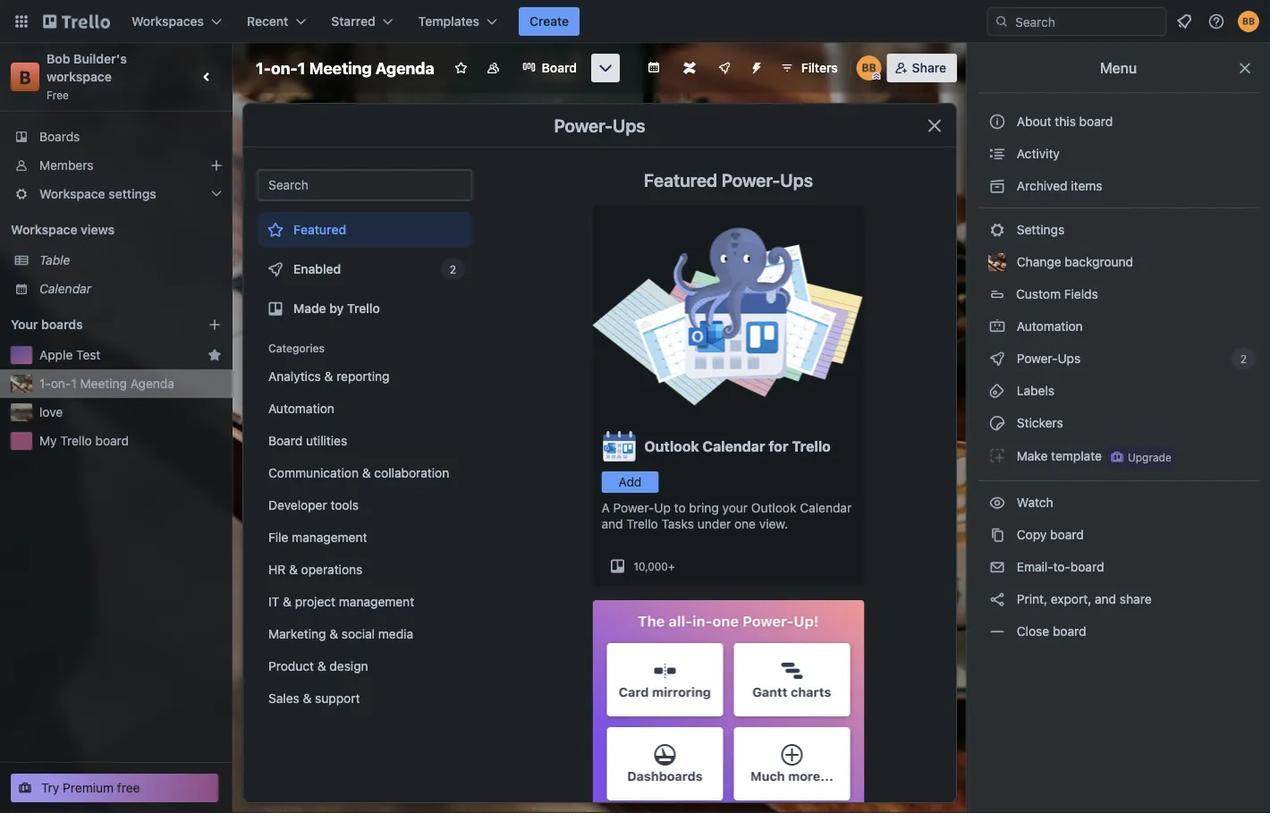 Task type: locate. For each thing, give the bounding box(es) containing it.
Board name text field
[[247, 54, 443, 82]]

your boards
[[11, 317, 83, 332]]

8 sm image from the top
[[989, 558, 1006, 576]]

hr & operations
[[268, 562, 363, 577]]

& for social
[[329, 627, 338, 641]]

power-ups up labels
[[1014, 351, 1084, 366]]

2 horizontal spatial ups
[[1058, 351, 1081, 366]]

0 horizontal spatial 1
[[71, 376, 77, 391]]

board inside button
[[1080, 114, 1113, 129]]

share button
[[887, 54, 957, 82]]

email-to-board link
[[978, 553, 1260, 582]]

meeting
[[309, 58, 372, 77], [80, 376, 127, 391]]

sm image inside archived items link
[[989, 177, 1006, 195]]

1 horizontal spatial outlook
[[751, 501, 797, 515]]

workspace for workspace views
[[11, 222, 77, 237]]

0 horizontal spatial outlook
[[645, 438, 699, 455]]

power- inside 'a power-up to bring your outlook calendar and trello tasks under one view.'
[[613, 501, 654, 515]]

1 vertical spatial ups
[[780, 169, 813, 190]]

meeting down test
[[80, 376, 127, 391]]

sm image inside settings link
[[989, 221, 1006, 239]]

1 vertical spatial featured
[[293, 222, 346, 237]]

1 horizontal spatial agenda
[[376, 58, 435, 77]]

0 vertical spatial outlook
[[645, 438, 699, 455]]

1 horizontal spatial 1-
[[256, 58, 271, 77]]

3 sm image from the top
[[989, 350, 1006, 368]]

& down board utilities link
[[362, 466, 371, 480]]

upgrade button
[[1107, 446, 1175, 468]]

automation image
[[742, 54, 767, 79]]

sm image inside print, export, and share link
[[989, 590, 1006, 608]]

marketing & social media
[[268, 627, 413, 641]]

sm image for email-to-board
[[989, 558, 1006, 576]]

sm image inside the "stickers" link
[[989, 414, 1006, 432]]

recent button
[[236, 7, 317, 36]]

sm image for labels
[[989, 382, 1006, 400]]

0 vertical spatial 2
[[450, 263, 456, 276]]

templates
[[418, 14, 480, 29]]

utilities
[[306, 433, 347, 448]]

& for design
[[317, 659, 326, 674]]

my trello board
[[39, 433, 129, 448]]

make
[[1017, 448, 1048, 463]]

0 vertical spatial meeting
[[309, 58, 372, 77]]

items
[[1071, 178, 1103, 193]]

board utilities
[[268, 433, 347, 448]]

board
[[542, 60, 577, 75], [268, 433, 303, 448]]

6 sm image from the top
[[989, 494, 1006, 512]]

1 vertical spatial power-ups
[[1014, 351, 1084, 366]]

sm image inside close board link
[[989, 623, 1006, 641]]

background
[[1065, 255, 1134, 269]]

agenda up love link
[[130, 376, 174, 391]]

create
[[530, 14, 569, 29]]

one
[[735, 517, 756, 531]]

sm image inside activity link
[[989, 145, 1006, 163]]

0 vertical spatial featured
[[644, 169, 718, 190]]

made by trello
[[293, 301, 380, 316]]

1 horizontal spatial ups
[[780, 169, 813, 190]]

workspaces button
[[121, 7, 233, 36]]

& inside communication & collaboration link
[[362, 466, 371, 480]]

0 horizontal spatial and
[[602, 517, 623, 531]]

1 horizontal spatial and
[[1095, 592, 1117, 607]]

0 vertical spatial calendar
[[39, 281, 91, 296]]

marketing
[[268, 627, 326, 641]]

5 sm image from the top
[[989, 623, 1006, 641]]

table
[[39, 253, 70, 268]]

& inside analytics & reporting link
[[324, 369, 333, 384]]

sm image inside watch link
[[989, 494, 1006, 512]]

outlook up view.
[[751, 501, 797, 515]]

by
[[330, 301, 344, 316]]

print, export, and share link
[[978, 585, 1260, 614]]

settings
[[1014, 222, 1065, 237]]

automation link up board utilities link
[[258, 395, 472, 423]]

0 vertical spatial workspace
[[39, 187, 105, 201]]

0 vertical spatial management
[[292, 530, 367, 545]]

power-ups down customize views icon
[[554, 115, 646, 136]]

2 sm image from the top
[[989, 221, 1006, 239]]

1 horizontal spatial power-ups
[[1014, 351, 1084, 366]]

& for collaboration
[[362, 466, 371, 480]]

& right the hr
[[289, 562, 298, 577]]

starred icon image
[[208, 348, 222, 362]]

2 for power-ups
[[1241, 352, 1247, 365]]

0 vertical spatial automation link
[[978, 312, 1260, 341]]

analytics
[[268, 369, 321, 384]]

automation up the board utilities
[[268, 401, 335, 416]]

automation
[[1014, 319, 1083, 334], [268, 401, 335, 416]]

0 vertical spatial ups
[[613, 115, 646, 136]]

meeting inside text box
[[309, 58, 372, 77]]

4 sm image from the top
[[989, 590, 1006, 608]]

on- down "apple"
[[51, 376, 71, 391]]

0 vertical spatial 1-
[[256, 58, 271, 77]]

your
[[722, 501, 748, 515]]

love
[[39, 405, 63, 420]]

1 horizontal spatial calendar
[[703, 438, 765, 455]]

free
[[117, 781, 140, 795]]

& right analytics
[[324, 369, 333, 384]]

0 vertical spatial board
[[542, 60, 577, 75]]

0 vertical spatial 1-on-1 meeting agenda
[[256, 58, 435, 77]]

board left customize views icon
[[542, 60, 577, 75]]

board right this
[[1080, 114, 1113, 129]]

3 sm image from the top
[[989, 382, 1006, 400]]

a
[[602, 501, 610, 515]]

up
[[654, 501, 671, 515]]

&
[[324, 369, 333, 384], [362, 466, 371, 480], [289, 562, 298, 577], [283, 594, 292, 609], [329, 627, 338, 641], [317, 659, 326, 674], [303, 691, 312, 706]]

trello inside 'a power-up to bring your outlook calendar and trello tasks under one view.'
[[627, 517, 658, 531]]

workspace down members at left top
[[39, 187, 105, 201]]

close board
[[1014, 624, 1087, 639]]

workspace inside popup button
[[39, 187, 105, 201]]

0 horizontal spatial 2
[[450, 263, 456, 276]]

1 vertical spatial outlook
[[751, 501, 797, 515]]

calendar
[[39, 281, 91, 296], [703, 438, 765, 455], [800, 501, 852, 515]]

custom
[[1016, 287, 1061, 301]]

1- down recent
[[256, 58, 271, 77]]

1 sm image from the top
[[989, 177, 1006, 195]]

1-on-1 meeting agenda down starred
[[256, 58, 435, 77]]

agenda
[[376, 58, 435, 77], [130, 376, 174, 391]]

to-
[[1053, 560, 1071, 574]]

trello down up at the right of page
[[627, 517, 658, 531]]

board for board utilities
[[268, 433, 303, 448]]

1 vertical spatial calendar
[[703, 438, 765, 455]]

power-
[[554, 115, 613, 136], [722, 169, 780, 190], [1017, 351, 1058, 366], [613, 501, 654, 515]]

email-
[[1017, 560, 1053, 574]]

sm image for power-ups
[[989, 350, 1006, 368]]

1 sm image from the top
[[989, 145, 1006, 163]]

star or unstar board image
[[454, 61, 469, 75]]

& for support
[[303, 691, 312, 706]]

power ups image
[[717, 61, 732, 75]]

sm image for copy board
[[989, 526, 1006, 544]]

0 horizontal spatial power-ups
[[554, 115, 646, 136]]

b link
[[11, 63, 39, 91]]

apple test
[[39, 348, 101, 362]]

0 vertical spatial 1
[[298, 58, 305, 77]]

board up print, export, and share
[[1071, 560, 1104, 574]]

apple test link
[[39, 346, 200, 364]]

my
[[39, 433, 57, 448]]

0 vertical spatial on-
[[271, 58, 298, 77]]

sales & support
[[268, 691, 360, 706]]

10,000
[[634, 560, 668, 573]]

boards
[[39, 129, 80, 144]]

sm image inside the labels link
[[989, 382, 1006, 400]]

0 horizontal spatial featured
[[293, 222, 346, 237]]

1-on-1 meeting agenda down 'apple test' link
[[39, 376, 174, 391]]

1 vertical spatial 1
[[71, 376, 77, 391]]

meeting down starred
[[309, 58, 372, 77]]

try
[[41, 781, 59, 795]]

your boards with 4 items element
[[11, 314, 181, 335]]

settings link
[[978, 216, 1260, 244]]

share
[[912, 60, 947, 75]]

power-ups
[[554, 115, 646, 136], [1014, 351, 1084, 366]]

boards
[[41, 317, 83, 332]]

1 down apple test
[[71, 376, 77, 391]]

on- down recent popup button
[[271, 58, 298, 77]]

& inside hr & operations link
[[289, 562, 298, 577]]

activity
[[1014, 146, 1060, 161]]

export,
[[1051, 592, 1092, 607]]

sm image for watch
[[989, 494, 1006, 512]]

developer tools
[[268, 498, 359, 513]]

archived items link
[[978, 172, 1260, 200]]

agenda left star or unstar board icon in the left top of the page
[[376, 58, 435, 77]]

& right sales
[[303, 691, 312, 706]]

& inside sales & support link
[[303, 691, 312, 706]]

1 vertical spatial agenda
[[130, 376, 174, 391]]

1-on-1 meeting agenda inside text box
[[256, 58, 435, 77]]

board up to-
[[1050, 527, 1084, 542]]

file management link
[[258, 523, 472, 552]]

and down a at the bottom of page
[[602, 517, 623, 531]]

1 horizontal spatial 1
[[298, 58, 305, 77]]

1 vertical spatial and
[[1095, 592, 1117, 607]]

1-on-1 meeting agenda link
[[39, 375, 222, 393]]

1 vertical spatial management
[[339, 594, 414, 609]]

1 horizontal spatial 1-on-1 meeting agenda
[[256, 58, 435, 77]]

0 vertical spatial and
[[602, 517, 623, 531]]

4 sm image from the top
[[989, 414, 1006, 432]]

1 vertical spatial workspace
[[11, 222, 77, 237]]

workspace up table
[[11, 222, 77, 237]]

sm image
[[989, 145, 1006, 163], [989, 221, 1006, 239], [989, 350, 1006, 368], [989, 590, 1006, 608], [989, 623, 1006, 641]]

stickers link
[[978, 409, 1260, 437]]

& left design
[[317, 659, 326, 674]]

agenda inside text box
[[376, 58, 435, 77]]

a power-up to bring your outlook calendar and trello tasks under one view.
[[602, 501, 852, 531]]

1 vertical spatial 2
[[1241, 352, 1247, 365]]

1 horizontal spatial on-
[[271, 58, 298, 77]]

communication & collaboration link
[[258, 459, 472, 488]]

board for board
[[542, 60, 577, 75]]

bob builder (bobbuilder40) image
[[1238, 11, 1260, 32]]

1 horizontal spatial featured
[[644, 169, 718, 190]]

2
[[450, 263, 456, 276], [1241, 352, 1247, 365]]

workspace
[[47, 69, 112, 84]]

& inside marketing & social media link
[[329, 627, 338, 641]]

primary element
[[0, 0, 1270, 43]]

boards link
[[0, 123, 233, 151]]

automation link down custom fields button
[[978, 312, 1260, 341]]

featured inside featured link
[[293, 222, 346, 237]]

1 vertical spatial automation link
[[258, 395, 472, 423]]

0 horizontal spatial meeting
[[80, 376, 127, 391]]

1- up love
[[39, 376, 51, 391]]

labels link
[[978, 377, 1260, 405]]

1 horizontal spatial board
[[542, 60, 577, 75]]

board for this
[[1080, 114, 1113, 129]]

featured link
[[258, 212, 472, 248]]

0 horizontal spatial 1-
[[39, 376, 51, 391]]

board down love link
[[95, 433, 129, 448]]

view.
[[759, 517, 788, 531]]

& inside it & project management link
[[283, 594, 292, 609]]

5 sm image from the top
[[989, 446, 1006, 464]]

outlook up the add button
[[645, 438, 699, 455]]

0 horizontal spatial board
[[268, 433, 303, 448]]

2 vertical spatial ups
[[1058, 351, 1081, 366]]

2 sm image from the top
[[989, 318, 1006, 335]]

1 vertical spatial automation
[[268, 401, 335, 416]]

1 vertical spatial 1-
[[39, 376, 51, 391]]

trello
[[347, 301, 380, 316], [60, 433, 92, 448], [792, 438, 831, 455], [627, 517, 658, 531]]

sm image inside email-to-board link
[[989, 558, 1006, 576]]

print, export, and share
[[1014, 592, 1152, 607]]

1 inside 1-on-1 meeting agenda link
[[71, 376, 77, 391]]

fields
[[1064, 287, 1098, 301]]

1 horizontal spatial automation
[[1014, 319, 1083, 334]]

sm image
[[989, 177, 1006, 195], [989, 318, 1006, 335], [989, 382, 1006, 400], [989, 414, 1006, 432], [989, 446, 1006, 464], [989, 494, 1006, 512], [989, 526, 1006, 544], [989, 558, 1006, 576]]

& right the it
[[283, 594, 292, 609]]

automation down the "custom fields" at the right top of the page
[[1014, 319, 1083, 334]]

7 sm image from the top
[[989, 526, 1006, 544]]

featured for featured power-ups
[[644, 169, 718, 190]]

bob
[[47, 51, 70, 66]]

and left share
[[1095, 592, 1117, 607]]

project
[[295, 594, 336, 609]]

on- inside text box
[[271, 58, 298, 77]]

0 horizontal spatial automation
[[268, 401, 335, 416]]

about this board button
[[978, 107, 1260, 136]]

2 vertical spatial calendar
[[800, 501, 852, 515]]

& left social
[[329, 627, 338, 641]]

0 horizontal spatial on-
[[51, 376, 71, 391]]

management up operations
[[292, 530, 367, 545]]

0 horizontal spatial 1-on-1 meeting agenda
[[39, 376, 174, 391]]

2 horizontal spatial calendar
[[800, 501, 852, 515]]

1 horizontal spatial meeting
[[309, 58, 372, 77]]

about this board
[[1017, 114, 1113, 129]]

1 horizontal spatial 2
[[1241, 352, 1247, 365]]

1 vertical spatial board
[[268, 433, 303, 448]]

& inside product & design link
[[317, 659, 326, 674]]

1 down recent popup button
[[298, 58, 305, 77]]

management down hr & operations link
[[339, 594, 414, 609]]

sm image inside copy board link
[[989, 526, 1006, 544]]

0 vertical spatial power-ups
[[554, 115, 646, 136]]

1 vertical spatial meeting
[[80, 376, 127, 391]]

enabled
[[293, 262, 341, 276]]

board left utilities
[[268, 433, 303, 448]]

sales & support link
[[258, 684, 472, 713]]

1 horizontal spatial automation link
[[978, 312, 1260, 341]]

0 vertical spatial agenda
[[376, 58, 435, 77]]

activity link
[[978, 140, 1260, 168]]

product & design
[[268, 659, 368, 674]]



Task type: describe. For each thing, give the bounding box(es) containing it.
archived
[[1017, 178, 1068, 193]]

try premium free button
[[11, 774, 218, 803]]

+
[[668, 560, 675, 573]]

copy
[[1017, 527, 1047, 542]]

customize views image
[[597, 59, 615, 77]]

back to home image
[[43, 7, 110, 36]]

file management
[[268, 530, 367, 545]]

archived items
[[1014, 178, 1103, 193]]

builder's
[[73, 51, 127, 66]]

categories
[[268, 342, 325, 354]]

love link
[[39, 403, 222, 421]]

for
[[769, 438, 789, 455]]

board down the export,
[[1053, 624, 1087, 639]]

& for project
[[283, 594, 292, 609]]

custom fields
[[1016, 287, 1098, 301]]

watch
[[1014, 495, 1057, 510]]

make template
[[1014, 448, 1102, 463]]

template
[[1051, 448, 1102, 463]]

calendar power-up image
[[647, 60, 661, 74]]

your
[[11, 317, 38, 332]]

media
[[378, 627, 413, 641]]

upgrade
[[1128, 451, 1172, 463]]

bob builder's workspace free
[[47, 51, 130, 101]]

trello right by
[[347, 301, 380, 316]]

board for to-
[[1071, 560, 1104, 574]]

menu
[[1100, 59, 1137, 76]]

0 horizontal spatial ups
[[613, 115, 646, 136]]

recent
[[247, 14, 288, 29]]

& for reporting
[[324, 369, 333, 384]]

print,
[[1017, 592, 1048, 607]]

change
[[1017, 255, 1062, 269]]

board for trello
[[95, 433, 129, 448]]

support
[[315, 691, 360, 706]]

sm image for close board
[[989, 623, 1006, 641]]

table link
[[39, 251, 222, 269]]

workspaces
[[132, 14, 204, 29]]

Search text field
[[258, 169, 472, 201]]

copy board
[[1014, 527, 1084, 542]]

1 vertical spatial on-
[[51, 376, 71, 391]]

0 vertical spatial automation
[[1014, 319, 1083, 334]]

1 inside 1-on-1 meeting agenda text box
[[298, 58, 305, 77]]

open information menu image
[[1208, 13, 1226, 30]]

calendar inside 'a power-up to bring your outlook calendar and trello tasks under one view.'
[[800, 501, 852, 515]]

1 vertical spatial 1-on-1 meeting agenda
[[39, 376, 174, 391]]

0 notifications image
[[1174, 11, 1195, 32]]

this member is an admin of this board. image
[[873, 72, 881, 81]]

to
[[674, 501, 686, 515]]

sm image for print, export, and share
[[989, 590, 1006, 608]]

bring
[[689, 501, 719, 515]]

tools
[[331, 498, 359, 513]]

workspace navigation collapse icon image
[[195, 64, 220, 89]]

workspace visible image
[[486, 61, 501, 75]]

sm image for archived items
[[989, 177, 1006, 195]]

labels
[[1014, 383, 1055, 398]]

views
[[81, 222, 115, 237]]

collaboration
[[374, 466, 449, 480]]

sm image for activity
[[989, 145, 1006, 163]]

starred button
[[321, 7, 404, 36]]

about
[[1017, 114, 1052, 129]]

templates button
[[408, 7, 508, 36]]

add button
[[602, 471, 659, 493]]

featured for featured
[[293, 222, 346, 237]]

sm image for settings
[[989, 221, 1006, 239]]

Search field
[[1009, 8, 1166, 35]]

b
[[19, 66, 31, 87]]

reporting
[[337, 369, 390, 384]]

made by trello link
[[258, 291, 472, 327]]

watch link
[[978, 488, 1260, 517]]

0 horizontal spatial automation link
[[258, 395, 472, 423]]

product
[[268, 659, 314, 674]]

close
[[1017, 624, 1050, 639]]

sm image for stickers
[[989, 414, 1006, 432]]

workspace settings button
[[0, 180, 233, 208]]

filters button
[[775, 54, 843, 82]]

add board image
[[208, 318, 222, 332]]

and inside 'a power-up to bring your outlook calendar and trello tasks under one view.'
[[602, 517, 623, 531]]

under
[[698, 517, 731, 531]]

1- inside 1-on-1 meeting agenda link
[[39, 376, 51, 391]]

custom fields button
[[978, 280, 1260, 309]]

change background link
[[978, 248, 1260, 276]]

analytics & reporting
[[268, 369, 390, 384]]

search image
[[995, 14, 1009, 29]]

developer
[[268, 498, 327, 513]]

0 horizontal spatial calendar
[[39, 281, 91, 296]]

file
[[268, 530, 288, 545]]

try premium free
[[41, 781, 140, 795]]

2 for enabled
[[450, 263, 456, 276]]

analytics & reporting link
[[258, 362, 472, 391]]

communication
[[268, 466, 359, 480]]

add
[[619, 475, 642, 489]]

trello right for
[[792, 438, 831, 455]]

social
[[342, 627, 375, 641]]

it & project management
[[268, 594, 414, 609]]

trello right my
[[60, 433, 92, 448]]

create button
[[519, 7, 580, 36]]

this
[[1055, 114, 1076, 129]]

tasks
[[662, 517, 694, 531]]

apple
[[39, 348, 73, 362]]

it
[[268, 594, 279, 609]]

workspace for workspace settings
[[39, 187, 105, 201]]

& for operations
[[289, 562, 298, 577]]

premium
[[63, 781, 114, 795]]

bob builder (bobbuilder40) image
[[857, 55, 882, 81]]

confluence icon image
[[683, 62, 696, 74]]

sm image for make template
[[989, 446, 1006, 464]]

settings
[[109, 187, 156, 201]]

1- inside 1-on-1 meeting agenda text box
[[256, 58, 271, 77]]

outlook inside 'a power-up to bring your outlook calendar and trello tasks under one view.'
[[751, 501, 797, 515]]

sm image for automation
[[989, 318, 1006, 335]]

communication & collaboration
[[268, 466, 449, 480]]

my trello board link
[[39, 432, 222, 450]]

board utilities link
[[258, 427, 472, 455]]

starred
[[331, 14, 375, 29]]

test
[[76, 348, 101, 362]]

0 horizontal spatial agenda
[[130, 376, 174, 391]]

members link
[[0, 151, 233, 180]]

board link
[[511, 54, 588, 82]]

hr & operations link
[[258, 556, 472, 584]]



Task type: vqa. For each thing, say whether or not it's contained in the screenshot.
topmost Board
yes



